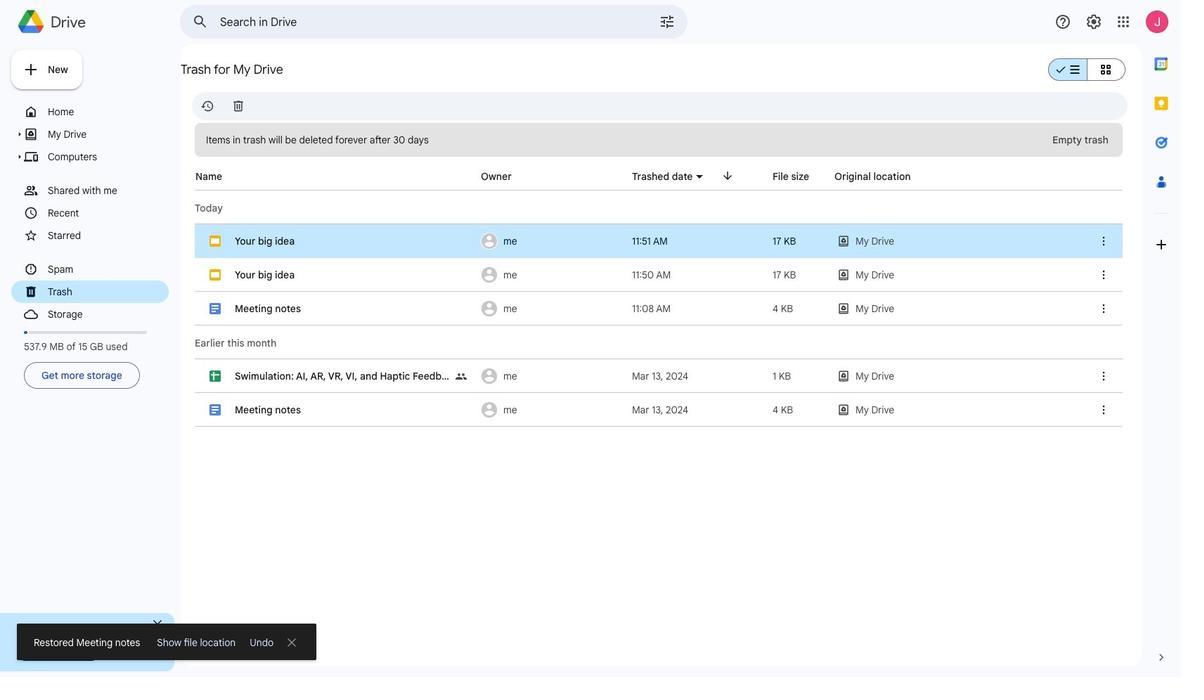 Task type: locate. For each thing, give the bounding box(es) containing it.
google docs: meeting notes element right google docs icon
[[235, 303, 301, 315]]

google docs: meeting notes element
[[235, 303, 301, 315], [235, 404, 301, 416]]

0 vertical spatial google docs: meeting notes element
[[235, 303, 301, 315]]

items shared with me element
[[48, 182, 167, 200]]

google slides: your big idea element right google slides icon
[[235, 235, 295, 248]]

5 cell from the top
[[196, 393, 1123, 427]]

navigation
[[11, 101, 169, 392]]

1 trashed mar 13, 2024 element from the top
[[632, 370, 689, 383]]

0 vertical spatial google slides: your big idea element
[[235, 235, 295, 248]]

1 vertical spatial size: 17 kb
storage used: 17 kb element
[[773, 269, 797, 281]]

google docs: meeting notes element right google docs image
[[235, 404, 301, 416]]

home element
[[48, 103, 167, 121]]

4 owned by me element from the top
[[477, 359, 628, 393]]

2 shared image from the top
[[456, 371, 467, 383]]

owned by me element
[[477, 224, 628, 258], [477, 258, 628, 292], [477, 292, 628, 326], [477, 359, 628, 393], [477, 393, 628, 427]]

2 trashed mar 13, 2024 element from the top
[[632, 404, 689, 416]]

size: 17 kb
storage used: 17 kb element
[[773, 235, 797, 248], [773, 269, 797, 281]]

size: 4 kb
storage used: 4 kb element up size: 1 kb
storage used: 1 kb element
[[773, 303, 794, 315]]

shared image
[[456, 359, 473, 393], [456, 371, 467, 383]]

cell
[[196, 224, 1123, 258], [196, 258, 1123, 292], [196, 292, 1123, 326], [196, 359, 1123, 393], [196, 393, 1123, 427]]

1 vertical spatial google slides: your big idea element
[[235, 269, 295, 281]]

owned by me element for google docs image's the trashed mar 13, 2024 element
[[477, 393, 628, 427]]

size: 4 kb
storage used: 4 kb element for trashed 11:08 am element
[[773, 303, 794, 315]]

size: 4 kb
storage used: 4 kb element down size: 1 kb
storage used: 1 kb element
[[773, 404, 794, 416]]

owned by me element for the trashed mar 13, 2024 element associated with google sheets image
[[477, 359, 628, 393]]

size: 17 kb
storage used: 17 kb element for trashed 11:50 am element at the top
[[773, 269, 797, 281]]

tree item
[[11, 281, 169, 303]]

owned by me element for trashed 11:51 am element
[[477, 224, 628, 258]]

4 cell from the top
[[196, 359, 1123, 393]]

google slides image
[[210, 269, 221, 281]]

3 owned by me element from the top
[[477, 292, 628, 326]]

google slides: your big idea element for google slides image
[[235, 269, 295, 281]]

google sheets image
[[210, 371, 221, 382]]

tab list
[[1142, 44, 1182, 638]]

1 vertical spatial size: 4 kb
storage used: 4 kb element
[[773, 404, 794, 416]]

0 vertical spatial size: 17 kb
storage used: 17 kb element
[[773, 235, 797, 248]]

owned by me element for trashed 11:08 am element
[[477, 292, 628, 326]]

2 owned by me element from the top
[[477, 258, 628, 292]]

Search in Drive text field
[[220, 15, 620, 30]]

search google drive image
[[186, 8, 215, 36]]

my drive element
[[48, 125, 167, 144]]

size: 4 kb
storage used: 4 kb element
[[773, 303, 794, 315], [773, 404, 794, 416]]

google sheets: swimulation: ai, ar, vr, vi, and haptic feedback - column chart 2 element
[[235, 370, 450, 383]]

google docs image
[[210, 303, 221, 314]]

trashed mar 13, 2024 element
[[632, 370, 689, 383], [632, 404, 689, 416]]

2 google slides: your big idea element from the top
[[235, 269, 295, 281]]

1 google docs: meeting notes element from the top
[[235, 303, 301, 315]]

trashed 11:51 am element
[[632, 235, 668, 248]]

5 owned by me element from the top
[[477, 393, 628, 427]]

trashed items element
[[48, 283, 167, 301]]

trashed mar 13, 2024 element for google sheets image
[[632, 370, 689, 383]]

starred items element
[[48, 227, 167, 245]]

1 cell from the top
[[196, 224, 1123, 258]]

google slides: your big idea element
[[235, 235, 295, 248], [235, 269, 295, 281]]

support image
[[1055, 13, 1072, 30]]

0 vertical spatial size: 4 kb
storage used: 4 kb element
[[773, 303, 794, 315]]

Grid radio
[[1088, 53, 1126, 87]]

size: 1 kb
storage used: 1 kb element
[[773, 370, 792, 383]]

region
[[187, 157, 1123, 427]]

tree
[[11, 101, 169, 326]]

1 vertical spatial google docs: meeting notes element
[[235, 404, 301, 416]]

1 shared image from the top
[[456, 359, 473, 393]]

2 size: 17 kb
storage used: 17 kb element from the top
[[773, 269, 797, 281]]

1 size: 17 kb
storage used: 17 kb element from the top
[[773, 235, 797, 248]]

None search field
[[180, 5, 688, 39]]

2 size: 4 kb
storage used: 4 kb element from the top
[[773, 404, 794, 416]]

0 vertical spatial trashed mar 13, 2024 element
[[632, 370, 689, 383]]

1 size: 4 kb
storage used: 4 kb element from the top
[[773, 303, 794, 315]]

advanced search image
[[654, 8, 682, 36]]

2 google docs: meeting notes element from the top
[[235, 404, 301, 416]]

google slides image
[[210, 236, 221, 247]]

1 owned by me element from the top
[[477, 224, 628, 258]]

google slides: your big idea element right google slides image
[[235, 269, 295, 281]]

1 google slides: your big idea element from the top
[[235, 235, 295, 248]]

1 vertical spatial trashed mar 13, 2024 element
[[632, 404, 689, 416]]



Task type: describe. For each thing, give the bounding box(es) containing it.
spam element
[[48, 260, 167, 279]]

dismiss image
[[288, 639, 296, 647]]

owned by me element for trashed 11:50 am element at the top
[[477, 258, 628, 292]]

size: 17 kb
storage used: 17 kb element for trashed 11:51 am element
[[773, 235, 797, 248]]

size: 4 kb
storage used: 4 kb element for google docs image's the trashed mar 13, 2024 element
[[773, 404, 794, 416]]

3 cell from the top
[[196, 292, 1123, 326]]

google docs: meeting notes element for google docs icon
[[235, 303, 301, 315]]

reverse sort direction image
[[722, 170, 735, 182]]

2 cell from the top
[[196, 258, 1123, 292]]

storage element
[[48, 305, 167, 324]]

List radio
[[1049, 53, 1088, 87]]

google slides: your big idea element for google slides icon
[[235, 235, 295, 248]]

trashed 11:08 am element
[[632, 303, 671, 315]]

recent items element
[[48, 204, 167, 222]]

computers element
[[48, 148, 167, 166]]

google docs: meeting notes element for google docs image
[[235, 404, 301, 416]]

trashed mar 13, 2024 element for google docs image
[[632, 404, 689, 416]]

close image
[[153, 620, 162, 629]]

google docs image
[[210, 405, 221, 416]]

trashed 11:50 am element
[[632, 269, 671, 281]]



Task type: vqa. For each thing, say whether or not it's contained in the screenshot.
Quick sharing actions icon
no



